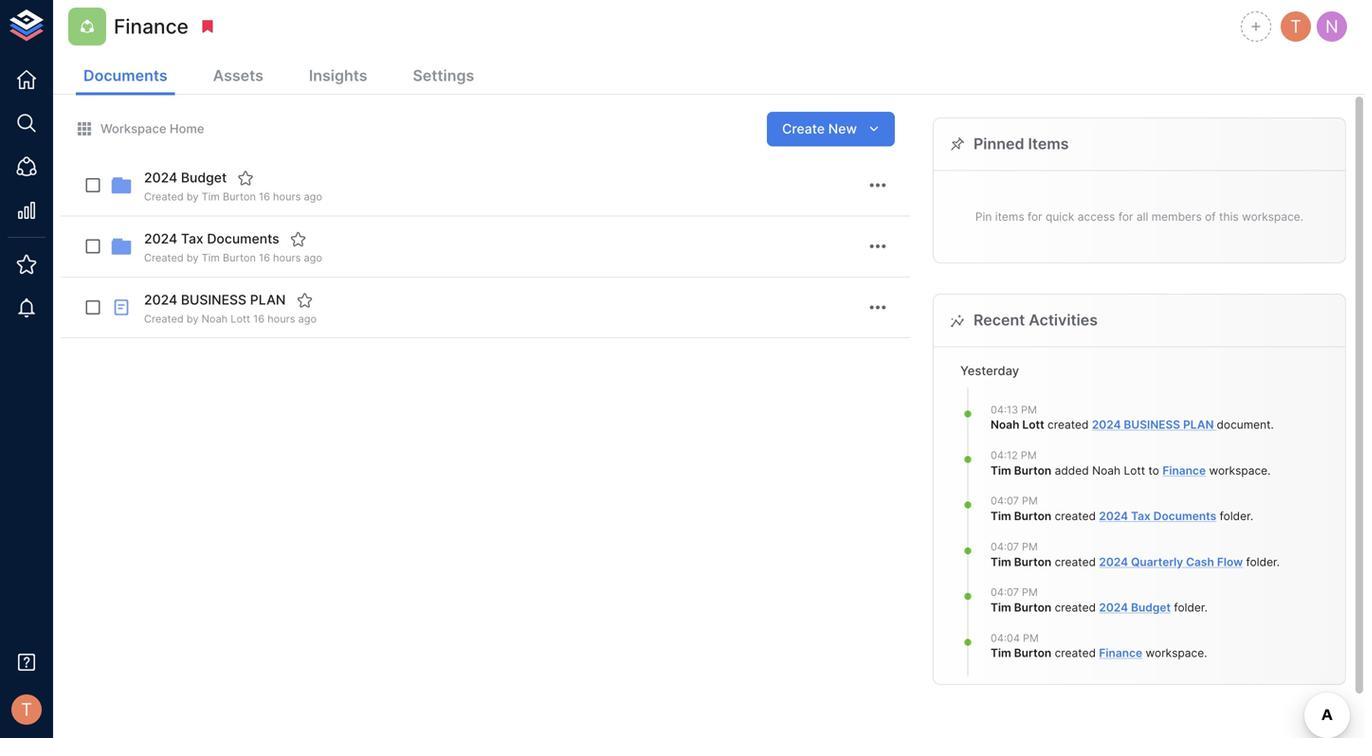 Task type: vqa. For each thing, say whether or not it's contained in the screenshot.
Workspace notes are visible to all members and guests. text box
no



Task type: describe. For each thing, give the bounding box(es) containing it.
0 vertical spatial finance
[[114, 14, 189, 38]]

noah for created
[[991, 418, 1020, 432]]

ago for documents
[[304, 252, 322, 264]]

created for budget
[[144, 191, 184, 203]]

flow
[[1218, 556, 1244, 569]]

0 vertical spatial hours
[[273, 191, 301, 203]]

pm for 2024 tax documents
[[1022, 495, 1038, 508]]

2024 down 2024 budget
[[144, 231, 177, 247]]

1 for from the left
[[1028, 210, 1043, 224]]

favorite image for 2024 tax documents
[[290, 231, 307, 248]]

of
[[1206, 210, 1216, 224]]

1 vertical spatial finance link
[[1100, 647, 1143, 661]]

2024 budget link
[[1100, 601, 1171, 615]]

yesterday
[[961, 364, 1020, 378]]

created by tim burton 16 hours ago for tax
[[144, 252, 322, 264]]

lott for created
[[1023, 418, 1045, 432]]

pm for 2024 business plan
[[1022, 404, 1037, 416]]

to
[[1149, 464, 1160, 478]]

pm inside 04:12 pm tim burton added noah lott to finance workspace .
[[1021, 450, 1037, 462]]

2 for from the left
[[1119, 210, 1134, 224]]

04:13 pm noah lott created 2024 business plan document .
[[991, 404, 1274, 432]]

home
[[170, 121, 204, 136]]

created by noah lott 16 hours ago
[[144, 313, 317, 325]]

access
[[1078, 210, 1116, 224]]

hours for plan
[[268, 313, 295, 325]]

created for 2024 budget
[[1055, 601, 1096, 615]]

2024 inside 04:07 pm tim burton created 2024 tax documents folder .
[[1100, 510, 1129, 524]]

tim for folder
[[991, 601, 1012, 615]]

tim for cash
[[991, 556, 1012, 569]]

folder inside 04:07 pm tim burton created 2024 budget folder .
[[1175, 601, 1205, 615]]

quick
[[1046, 210, 1075, 224]]

04:07 for 2024 budget
[[991, 587, 1019, 599]]

finance inside 04:04 pm tim burton created finance workspace .
[[1100, 647, 1143, 661]]

assets
[[213, 66, 264, 85]]

created by tim burton 16 hours ago for budget
[[144, 191, 322, 203]]

activities
[[1029, 311, 1098, 330]]

. inside 04:07 pm tim burton created 2024 quarterly cash flow folder .
[[1277, 556, 1280, 569]]

favorite image for 2024 budget
[[237, 170, 254, 187]]

pinned items
[[974, 135, 1069, 153]]

16 for 2024 budget
[[259, 191, 270, 203]]

0 vertical spatial business
[[181, 292, 247, 308]]

n button
[[1314, 9, 1351, 45]]

items
[[996, 210, 1025, 224]]

04:04 pm tim burton created finance workspace .
[[991, 632, 1208, 661]]

. inside 04:07 pm tim burton created 2024 budget folder .
[[1205, 601, 1208, 615]]

items
[[1029, 135, 1069, 153]]

2024 inside 04:07 pm tim burton created 2024 budget folder .
[[1100, 601, 1129, 615]]

hours for documents
[[273, 252, 301, 264]]

workspace inside 04:12 pm tim burton added noah lott to finance workspace .
[[1210, 464, 1268, 478]]

quarterly
[[1132, 556, 1184, 569]]

pin
[[976, 210, 992, 224]]

created for business
[[144, 313, 184, 325]]

tim for to
[[991, 464, 1012, 478]]

tim for documents
[[991, 510, 1012, 524]]

workspace.
[[1242, 210, 1304, 224]]

t for the bottom t button
[[21, 700, 32, 721]]

created for 2024 business plan
[[1048, 418, 1089, 432]]

burton for .
[[1015, 647, 1052, 661]]

created for 2024 tax documents
[[1055, 510, 1096, 524]]

plan inside '04:13 pm noah lott created 2024 business plan document .'
[[1184, 418, 1214, 432]]

n
[[1326, 16, 1339, 37]]

pm for 2024 quarterly cash flow
[[1022, 541, 1038, 553]]

0 vertical spatial finance link
[[1163, 464, 1206, 478]]

04:04
[[991, 632, 1020, 645]]

. inside 04:12 pm tim burton added noah lott to finance workspace .
[[1268, 464, 1271, 478]]

2024 down workspace home
[[144, 170, 177, 186]]

04:12 pm tim burton added noah lott to finance workspace .
[[991, 450, 1271, 478]]

all
[[1137, 210, 1149, 224]]

2024 inside '04:13 pm noah lott created 2024 business plan document .'
[[1092, 418, 1122, 432]]

recent
[[974, 311, 1026, 330]]

settings link
[[405, 59, 482, 95]]

new
[[829, 121, 857, 137]]

0 vertical spatial plan
[[250, 292, 286, 308]]

tim for .
[[991, 647, 1012, 661]]



Task type: locate. For each thing, give the bounding box(es) containing it.
noah
[[202, 313, 228, 325], [991, 418, 1020, 432], [1093, 464, 1121, 478]]

remove bookmark image
[[199, 18, 216, 35]]

finance
[[114, 14, 189, 38], [1163, 464, 1206, 478], [1100, 647, 1143, 661]]

0 horizontal spatial documents
[[83, 66, 168, 85]]

2024 up 04:07 pm tim burton created 2024 quarterly cash flow folder .
[[1100, 510, 1129, 524]]

budget down home
[[181, 170, 227, 186]]

by for tax
[[187, 252, 199, 264]]

2024 tax documents link
[[1100, 510, 1217, 524]]

16 for 2024 tax documents
[[259, 252, 270, 264]]

2024 up 04:12 pm tim burton added noah lott to finance workspace . in the bottom right of the page
[[1092, 418, 1122, 432]]

0 horizontal spatial t
[[21, 700, 32, 721]]

burton for folder
[[1015, 601, 1052, 615]]

2024 business plan
[[144, 292, 286, 308]]

1 vertical spatial t button
[[6, 689, 47, 731]]

burton
[[223, 191, 256, 203], [223, 252, 256, 264], [1015, 464, 1052, 478], [1015, 510, 1052, 524], [1015, 556, 1052, 569], [1015, 601, 1052, 615], [1015, 647, 1052, 661]]

documents up 2024 quarterly cash flow 'link'
[[1154, 510, 1217, 524]]

04:12
[[991, 450, 1018, 462]]

ago
[[304, 191, 322, 203], [304, 252, 322, 264], [298, 313, 317, 325]]

2 horizontal spatial noah
[[1093, 464, 1121, 478]]

2 horizontal spatial documents
[[1154, 510, 1217, 524]]

noah for 16
[[202, 313, 228, 325]]

1 horizontal spatial lott
[[1023, 418, 1045, 432]]

2 horizontal spatial finance
[[1163, 464, 1206, 478]]

2024
[[144, 170, 177, 186], [144, 231, 177, 247], [144, 292, 177, 308], [1092, 418, 1122, 432], [1100, 510, 1129, 524], [1100, 556, 1129, 569], [1100, 601, 1129, 615]]

2024 inside 04:07 pm tim burton created 2024 quarterly cash flow folder .
[[1100, 556, 1129, 569]]

created
[[1048, 418, 1089, 432], [1055, 510, 1096, 524], [1055, 556, 1096, 569], [1055, 601, 1096, 615], [1055, 647, 1096, 661]]

pm inside 04:07 pm tim burton created 2024 quarterly cash flow folder .
[[1022, 541, 1038, 553]]

1 horizontal spatial finance
[[1100, 647, 1143, 661]]

0 vertical spatial workspace
[[1210, 464, 1268, 478]]

create new
[[783, 121, 857, 137]]

business
[[181, 292, 247, 308], [1124, 418, 1181, 432]]

pm
[[1022, 404, 1037, 416], [1021, 450, 1037, 462], [1022, 495, 1038, 508], [1022, 541, 1038, 553], [1022, 587, 1038, 599], [1023, 632, 1039, 645]]

2024 business plan link
[[1092, 418, 1217, 432]]

2 created by tim burton 16 hours ago from the top
[[144, 252, 322, 264]]

create new button
[[767, 112, 895, 146]]

tim inside 04:07 pm tim burton created 2024 budget folder .
[[991, 601, 1012, 615]]

0 vertical spatial folder
[[1220, 510, 1251, 524]]

0 vertical spatial 04:07
[[991, 495, 1019, 508]]

by down '2024 business plan'
[[187, 313, 199, 325]]

t button
[[1278, 9, 1314, 45], [6, 689, 47, 731]]

1 vertical spatial workspace
[[1146, 647, 1205, 661]]

1 horizontal spatial for
[[1119, 210, 1134, 224]]

. inside 04:04 pm tim burton created finance workspace .
[[1205, 647, 1208, 661]]

budget
[[181, 170, 227, 186], [1132, 601, 1171, 615]]

recent activities
[[974, 311, 1098, 330]]

burton inside 04:07 pm tim burton created 2024 quarterly cash flow folder .
[[1015, 556, 1052, 569]]

0 vertical spatial ago
[[304, 191, 322, 203]]

2024 budget
[[144, 170, 227, 186]]

0 vertical spatial noah
[[202, 313, 228, 325]]

plan left document
[[1184, 418, 1214, 432]]

by down "2024 tax documents"
[[187, 252, 199, 264]]

create
[[783, 121, 825, 137]]

created by tim burton 16 hours ago down "2024 tax documents"
[[144, 252, 322, 264]]

pm for finance
[[1023, 632, 1039, 645]]

pm for 2024 budget
[[1022, 587, 1038, 599]]

0 horizontal spatial for
[[1028, 210, 1043, 224]]

created by tim burton 16 hours ago
[[144, 191, 322, 203], [144, 252, 322, 264]]

finance link down 2024 budget link
[[1100, 647, 1143, 661]]

workspace down document
[[1210, 464, 1268, 478]]

burton inside 04:12 pm tim burton added noah lott to finance workspace .
[[1015, 464, 1052, 478]]

1 horizontal spatial t button
[[1278, 9, 1314, 45]]

hours down "2024 tax documents"
[[273, 252, 301, 264]]

for
[[1028, 210, 1043, 224], [1119, 210, 1134, 224]]

.
[[1271, 418, 1274, 432], [1268, 464, 1271, 478], [1251, 510, 1254, 524], [1277, 556, 1280, 569], [1205, 601, 1208, 615], [1205, 647, 1208, 661]]

cash
[[1187, 556, 1215, 569]]

pm inside 04:07 pm tim burton created 2024 tax documents folder .
[[1022, 495, 1038, 508]]

noah inside '04:13 pm noah lott created 2024 business plan document .'
[[991, 418, 1020, 432]]

folder inside 04:07 pm tim burton created 2024 tax documents folder .
[[1220, 510, 1251, 524]]

2024 up 04:07 pm tim burton created 2024 budget folder .
[[1100, 556, 1129, 569]]

0 horizontal spatial noah
[[202, 313, 228, 325]]

noah right added
[[1093, 464, 1121, 478]]

2 vertical spatial created
[[144, 313, 184, 325]]

2024 tax documents
[[144, 231, 279, 247]]

workspace
[[1210, 464, 1268, 478], [1146, 647, 1205, 661]]

tim
[[202, 191, 220, 203], [202, 252, 220, 264], [991, 464, 1012, 478], [991, 510, 1012, 524], [991, 556, 1012, 569], [991, 601, 1012, 615], [991, 647, 1012, 661]]

2 04:07 from the top
[[991, 541, 1019, 553]]

1 horizontal spatial t
[[1291, 16, 1302, 37]]

finance inside 04:12 pm tim burton added noah lott to finance workspace .
[[1163, 464, 1206, 478]]

16
[[259, 191, 270, 203], [259, 252, 270, 264], [253, 313, 265, 325]]

1 horizontal spatial finance link
[[1163, 464, 1206, 478]]

tim inside 04:04 pm tim burton created finance workspace .
[[991, 647, 1012, 661]]

burton for cash
[[1015, 556, 1052, 569]]

0 vertical spatial t button
[[1278, 9, 1314, 45]]

0 vertical spatial tax
[[181, 231, 204, 247]]

1 horizontal spatial budget
[[1132, 601, 1171, 615]]

0 vertical spatial 16
[[259, 191, 270, 203]]

business up 04:12 pm tim burton added noah lott to finance workspace . in the bottom right of the page
[[1124, 418, 1181, 432]]

3 04:07 from the top
[[991, 587, 1019, 599]]

1 vertical spatial lott
[[1023, 418, 1045, 432]]

04:07 for 2024 quarterly cash flow
[[991, 541, 1019, 553]]

lott
[[231, 313, 250, 325], [1023, 418, 1045, 432], [1124, 464, 1146, 478]]

noah down "04:13"
[[991, 418, 1020, 432]]

created by tim burton 16 hours ago up "2024 tax documents"
[[144, 191, 322, 203]]

tax up 04:07 pm tim burton created 2024 quarterly cash flow folder .
[[1132, 510, 1151, 524]]

created up 04:04 pm tim burton created finance workspace .
[[1055, 601, 1096, 615]]

insights link
[[301, 59, 375, 95]]

tax
[[181, 231, 204, 247], [1132, 510, 1151, 524]]

noah down '2024 business plan'
[[202, 313, 228, 325]]

workspace down 2024 budget link
[[1146, 647, 1205, 661]]

0 horizontal spatial tax
[[181, 231, 204, 247]]

1 04:07 from the top
[[991, 495, 1019, 508]]

0 vertical spatial by
[[187, 191, 199, 203]]

1 vertical spatial documents
[[207, 231, 279, 247]]

2 by from the top
[[187, 252, 199, 264]]

folder
[[1220, 510, 1251, 524], [1247, 556, 1277, 569], [1175, 601, 1205, 615]]

1 created from the top
[[144, 191, 184, 203]]

0 horizontal spatial workspace
[[1146, 647, 1205, 661]]

folder down cash
[[1175, 601, 1205, 615]]

t
[[1291, 16, 1302, 37], [21, 700, 32, 721]]

created for tax
[[144, 252, 184, 264]]

burton for to
[[1015, 464, 1052, 478]]

created up 04:07 pm tim burton created 2024 budget folder .
[[1055, 556, 1096, 569]]

documents up workspace
[[83, 66, 168, 85]]

1 vertical spatial t
[[21, 700, 32, 721]]

0 vertical spatial created by tim burton 16 hours ago
[[144, 191, 322, 203]]

16 up "2024 tax documents"
[[259, 191, 270, 203]]

hours
[[273, 191, 301, 203], [273, 252, 301, 264], [268, 313, 295, 325]]

04:07 pm tim burton created 2024 budget folder .
[[991, 587, 1208, 615]]

finance link right to
[[1163, 464, 1206, 478]]

pm inside 04:04 pm tim burton created finance workspace .
[[1023, 632, 1039, 645]]

04:13
[[991, 404, 1019, 416]]

1 vertical spatial plan
[[1184, 418, 1214, 432]]

1 vertical spatial hours
[[273, 252, 301, 264]]

plan up created by noah lott 16 hours ago
[[250, 292, 286, 308]]

1 vertical spatial by
[[187, 252, 199, 264]]

documents
[[83, 66, 168, 85], [207, 231, 279, 247], [1154, 510, 1217, 524]]

hours up "2024 tax documents"
[[273, 191, 301, 203]]

. inside 04:07 pm tim burton created 2024 tax documents folder .
[[1251, 510, 1254, 524]]

tax down 2024 budget
[[181, 231, 204, 247]]

lott inside '04:13 pm noah lott created 2024 business plan document .'
[[1023, 418, 1045, 432]]

1 horizontal spatial documents
[[207, 231, 279, 247]]

documents up '2024 business plan'
[[207, 231, 279, 247]]

budget inside 04:07 pm tim burton created 2024 budget folder .
[[1132, 601, 1171, 615]]

burton inside 04:04 pm tim burton created finance workspace .
[[1015, 647, 1052, 661]]

16 down '2024 business plan'
[[253, 313, 265, 325]]

this
[[1220, 210, 1239, 224]]

1 vertical spatial favorite image
[[290, 231, 307, 248]]

lott inside 04:12 pm tim burton added noah lott to finance workspace .
[[1124, 464, 1146, 478]]

04:07
[[991, 495, 1019, 508], [991, 541, 1019, 553], [991, 587, 1019, 599]]

1 horizontal spatial tax
[[1132, 510, 1151, 524]]

business up created by noah lott 16 hours ago
[[181, 292, 247, 308]]

0 horizontal spatial t button
[[6, 689, 47, 731]]

0 vertical spatial t
[[1291, 16, 1302, 37]]

04:07 inside 04:07 pm tim burton created 2024 quarterly cash flow folder .
[[991, 541, 1019, 553]]

insights
[[309, 66, 368, 85]]

0 horizontal spatial business
[[181, 292, 247, 308]]

by for business
[[187, 313, 199, 325]]

1 vertical spatial finance
[[1163, 464, 1206, 478]]

for left quick
[[1028, 210, 1043, 224]]

pm inside '04:13 pm noah lott created 2024 business plan document .'
[[1022, 404, 1037, 416]]

document
[[1217, 418, 1271, 432]]

plan
[[250, 292, 286, 308], [1184, 418, 1214, 432]]

0 horizontal spatial finance link
[[1100, 647, 1143, 661]]

budget down quarterly
[[1132, 601, 1171, 615]]

16 for 2024 business plan
[[253, 313, 265, 325]]

1 vertical spatial created
[[144, 252, 184, 264]]

04:07 pm tim burton created 2024 quarterly cash flow folder .
[[991, 541, 1280, 569]]

3 created from the top
[[144, 313, 184, 325]]

favorite image up created by noah lott 16 hours ago
[[296, 292, 313, 309]]

by for budget
[[187, 191, 199, 203]]

by
[[187, 191, 199, 203], [187, 252, 199, 264], [187, 313, 199, 325]]

pm inside 04:07 pm tim burton created 2024 budget folder .
[[1022, 587, 1038, 599]]

folder up flow
[[1220, 510, 1251, 524]]

0 vertical spatial created
[[144, 191, 184, 203]]

folder inside 04:07 pm tim burton created 2024 quarterly cash flow folder .
[[1247, 556, 1277, 569]]

1 by from the top
[[187, 191, 199, 203]]

workspace
[[101, 121, 166, 136]]

favorite image for 2024 business plan
[[296, 292, 313, 309]]

1 vertical spatial tax
[[1132, 510, 1151, 524]]

created down 04:07 pm tim burton created 2024 budget folder .
[[1055, 647, 1096, 661]]

2 vertical spatial noah
[[1093, 464, 1121, 478]]

3 by from the top
[[187, 313, 199, 325]]

burton inside 04:07 pm tim burton created 2024 tax documents folder .
[[1015, 510, 1052, 524]]

business inside '04:13 pm noah lott created 2024 business plan document .'
[[1124, 418, 1181, 432]]

by down 2024 budget
[[187, 191, 199, 203]]

lott for 16
[[231, 313, 250, 325]]

2024 up created by noah lott 16 hours ago
[[144, 292, 177, 308]]

created down 2024 budget
[[144, 191, 184, 203]]

created for finance
[[1055, 647, 1096, 661]]

2024 up 04:04 pm tim burton created finance workspace .
[[1100, 601, 1129, 615]]

2 vertical spatial favorite image
[[296, 292, 313, 309]]

for left all
[[1119, 210, 1134, 224]]

folder right flow
[[1247, 556, 1277, 569]]

created down added
[[1055, 510, 1096, 524]]

settings
[[413, 66, 474, 85]]

workspace home link
[[76, 120, 204, 138]]

2 vertical spatial hours
[[268, 313, 295, 325]]

ago for plan
[[298, 313, 317, 325]]

2 vertical spatial by
[[187, 313, 199, 325]]

created inside 04:04 pm tim burton created finance workspace .
[[1055, 647, 1096, 661]]

2 horizontal spatial lott
[[1124, 464, 1146, 478]]

0 horizontal spatial finance
[[114, 14, 189, 38]]

finance right to
[[1163, 464, 1206, 478]]

1 horizontal spatial noah
[[991, 418, 1020, 432]]

1 vertical spatial ago
[[304, 252, 322, 264]]

2024 quarterly cash flow link
[[1100, 556, 1244, 569]]

2 vertical spatial lott
[[1124, 464, 1146, 478]]

0 vertical spatial favorite image
[[237, 170, 254, 187]]

2 vertical spatial 16
[[253, 313, 265, 325]]

favorite image right 2024 budget
[[237, 170, 254, 187]]

. inside '04:13 pm noah lott created 2024 business plan document .'
[[1271, 418, 1274, 432]]

created down '2024 business plan'
[[144, 313, 184, 325]]

workspace inside 04:04 pm tim burton created finance workspace .
[[1146, 647, 1205, 661]]

04:07 inside 04:07 pm tim burton created 2024 budget folder .
[[991, 587, 1019, 599]]

1 vertical spatial 16
[[259, 252, 270, 264]]

2 vertical spatial ago
[[298, 313, 317, 325]]

pin items for quick access for all members of this workspace.
[[976, 210, 1304, 224]]

1 horizontal spatial plan
[[1184, 418, 1214, 432]]

1 vertical spatial budget
[[1132, 601, 1171, 615]]

16 down "2024 tax documents"
[[259, 252, 270, 264]]

2 created from the top
[[144, 252, 184, 264]]

1 vertical spatial business
[[1124, 418, 1181, 432]]

documents inside 04:07 pm tim burton created 2024 tax documents folder .
[[1154, 510, 1217, 524]]

hours down '2024 business plan'
[[268, 313, 295, 325]]

2 vertical spatial finance
[[1100, 647, 1143, 661]]

workspace home
[[101, 121, 204, 136]]

0 horizontal spatial lott
[[231, 313, 250, 325]]

added
[[1055, 464, 1089, 478]]

04:07 pm tim burton created 2024 tax documents folder .
[[991, 495, 1254, 524]]

finance down 2024 budget link
[[1100, 647, 1143, 661]]

tim inside 04:12 pm tim burton added noah lott to finance workspace .
[[991, 464, 1012, 478]]

0 horizontal spatial budget
[[181, 170, 227, 186]]

burton for documents
[[1015, 510, 1052, 524]]

1 vertical spatial 04:07
[[991, 541, 1019, 553]]

assets link
[[205, 59, 271, 95]]

0 horizontal spatial plan
[[250, 292, 286, 308]]

t for rightmost t button
[[1291, 16, 1302, 37]]

created up added
[[1048, 418, 1089, 432]]

created
[[144, 191, 184, 203], [144, 252, 184, 264], [144, 313, 184, 325]]

finance link
[[1163, 464, 1206, 478], [1100, 647, 1143, 661]]

0 vertical spatial documents
[[83, 66, 168, 85]]

burton inside 04:07 pm tim burton created 2024 budget folder .
[[1015, 601, 1052, 615]]

created for 2024 quarterly cash flow
[[1055, 556, 1096, 569]]

favorite image
[[237, 170, 254, 187], [290, 231, 307, 248], [296, 292, 313, 309]]

finance left remove bookmark icon
[[114, 14, 189, 38]]

members
[[1152, 210, 1202, 224]]

created inside 04:07 pm tim burton created 2024 quarterly cash flow folder .
[[1055, 556, 1096, 569]]

2 vertical spatial 04:07
[[991, 587, 1019, 599]]

04:07 for 2024 tax documents
[[991, 495, 1019, 508]]

noah inside 04:12 pm tim burton added noah lott to finance workspace .
[[1093, 464, 1121, 478]]

2 vertical spatial folder
[[1175, 601, 1205, 615]]

created inside 04:07 pm tim burton created 2024 tax documents folder .
[[1055, 510, 1096, 524]]

1 created by tim burton 16 hours ago from the top
[[144, 191, 322, 203]]

1 vertical spatial created by tim burton 16 hours ago
[[144, 252, 322, 264]]

created inside '04:13 pm noah lott created 2024 business plan document .'
[[1048, 418, 1089, 432]]

0 vertical spatial lott
[[231, 313, 250, 325]]

created inside 04:07 pm tim burton created 2024 budget folder .
[[1055, 601, 1096, 615]]

2 vertical spatial documents
[[1154, 510, 1217, 524]]

0 vertical spatial budget
[[181, 170, 227, 186]]

04:07 inside 04:07 pm tim burton created 2024 tax documents folder .
[[991, 495, 1019, 508]]

pinned
[[974, 135, 1025, 153]]

favorite image right "2024 tax documents"
[[290, 231, 307, 248]]

tim inside 04:07 pm tim burton created 2024 tax documents folder .
[[991, 510, 1012, 524]]

1 horizontal spatial business
[[1124, 418, 1181, 432]]

created down "2024 tax documents"
[[144, 252, 184, 264]]

1 vertical spatial noah
[[991, 418, 1020, 432]]

documents link
[[76, 59, 175, 95]]

1 horizontal spatial workspace
[[1210, 464, 1268, 478]]

1 vertical spatial folder
[[1247, 556, 1277, 569]]

tim inside 04:07 pm tim burton created 2024 quarterly cash flow folder .
[[991, 556, 1012, 569]]

tax inside 04:07 pm tim burton created 2024 tax documents folder .
[[1132, 510, 1151, 524]]



